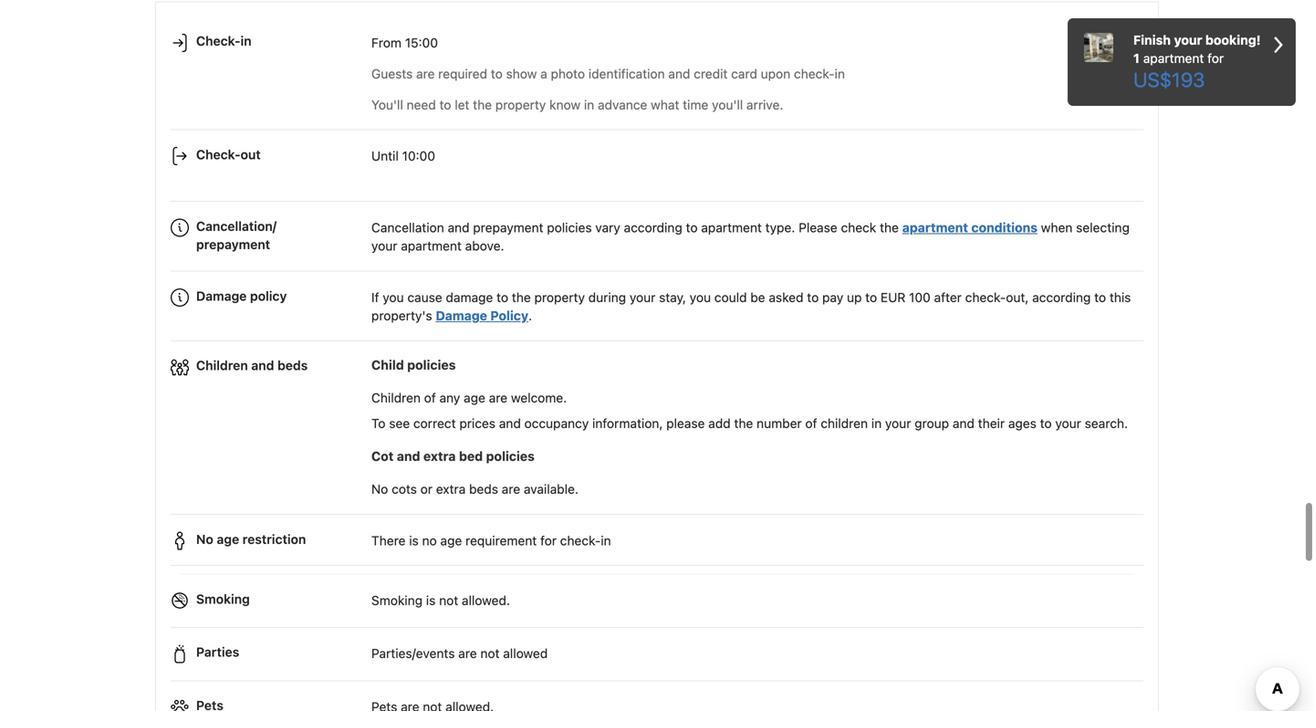 Task type: locate. For each thing, give the bounding box(es) containing it.
0 horizontal spatial smoking
[[196, 591, 250, 606]]

1 vertical spatial children
[[371, 390, 421, 405]]

for down booking!
[[1208, 51, 1224, 66]]

0 vertical spatial of
[[424, 390, 436, 405]]

age right 'no'
[[440, 533, 462, 548]]

correct
[[413, 416, 456, 431]]

check- right after
[[965, 290, 1006, 305]]

their
[[978, 416, 1005, 431]]

1 horizontal spatial not
[[480, 646, 500, 661]]

your left stay,
[[630, 290, 656, 305]]

to right up
[[865, 290, 877, 305]]

smoking
[[196, 591, 250, 606], [371, 593, 423, 608]]

when selecting your apartment above.
[[371, 220, 1130, 253]]

damage down damage
[[436, 308, 487, 323]]

1 horizontal spatial age
[[440, 533, 462, 548]]

prepayment up above.
[[473, 220, 544, 235]]

policies right bed
[[486, 449, 535, 464]]

and
[[668, 66, 690, 81], [448, 220, 470, 235], [251, 358, 274, 373], [499, 416, 521, 431], [953, 416, 975, 431], [397, 449, 420, 464]]

0 vertical spatial damage
[[196, 288, 247, 303]]

1 horizontal spatial damage
[[436, 308, 487, 323]]

there
[[371, 533, 406, 548]]

your inside the if you cause damage to the property during your stay, you could be asked to pay up to eur 100 after check-out, according to this property's
[[630, 290, 656, 305]]

cause
[[407, 290, 442, 305]]

beds down bed
[[469, 482, 498, 497]]

children for children and beds
[[196, 358, 248, 373]]

see
[[389, 416, 410, 431]]

arrive.
[[747, 97, 783, 112]]

from
[[371, 35, 402, 50]]

not left allowed.
[[439, 593, 458, 608]]

1 vertical spatial extra
[[436, 482, 466, 497]]

welcome.
[[511, 390, 567, 405]]

1 horizontal spatial no
[[371, 482, 388, 497]]

information,
[[592, 416, 663, 431]]

your down cancellation
[[371, 238, 397, 253]]

finish
[[1134, 32, 1171, 47]]

check- down available.
[[560, 533, 601, 548]]

1 check- from the top
[[196, 34, 241, 49]]

0 horizontal spatial prepayment
[[196, 237, 270, 252]]

1 horizontal spatial check-
[[794, 66, 835, 81]]

0 horizontal spatial not
[[439, 593, 458, 608]]

up
[[847, 290, 862, 305]]

0 horizontal spatial age
[[217, 531, 239, 547]]

add
[[708, 416, 731, 431]]

time
[[683, 97, 709, 112]]

children up see
[[371, 390, 421, 405]]

0 vertical spatial extra
[[424, 449, 456, 464]]

1 vertical spatial is
[[426, 593, 436, 608]]

asked
[[769, 290, 804, 305]]

0 vertical spatial not
[[439, 593, 458, 608]]

are up prices
[[489, 390, 508, 405]]

10:00
[[402, 148, 435, 163]]

0 vertical spatial children
[[196, 358, 248, 373]]

parties
[[196, 645, 239, 660]]

bed
[[459, 449, 483, 464]]

are right parties/events
[[458, 646, 477, 661]]

and left credit
[[668, 66, 690, 81]]

cancellation/
[[196, 218, 277, 233]]

guests are required to show a photo identification and credit card upon check-in
[[371, 66, 845, 81]]

1 vertical spatial according
[[1032, 290, 1091, 305]]

apartment down cancellation
[[401, 238, 462, 253]]

0 vertical spatial check-
[[196, 34, 241, 49]]

be
[[751, 290, 765, 305]]

0 horizontal spatial beds
[[277, 358, 308, 373]]

apartment left type.
[[701, 220, 762, 235]]

age
[[464, 390, 486, 405], [217, 531, 239, 547], [440, 533, 462, 548]]

0 horizontal spatial is
[[409, 533, 419, 548]]

the inside the if you cause damage to the property during your stay, you could be asked to pay up to eur 100 after check-out, according to this property's
[[512, 290, 531, 305]]

extra right or
[[436, 482, 466, 497]]

1 horizontal spatial according
[[1032, 290, 1091, 305]]

0 horizontal spatial policies
[[407, 357, 456, 373]]

cancellation/ prepayment
[[196, 218, 277, 252]]

beds down policy at left top
[[277, 358, 308, 373]]

according inside the if you cause damage to the property during your stay, you could be asked to pay up to eur 100 after check-out, according to this property's
[[1032, 290, 1091, 305]]

2 you from the left
[[690, 290, 711, 305]]

1 vertical spatial policies
[[407, 357, 456, 373]]

policies left vary
[[547, 220, 592, 235]]

available.
[[524, 482, 579, 497]]

0 horizontal spatial check-
[[560, 533, 601, 548]]

check-
[[196, 34, 241, 49], [196, 147, 241, 162]]

and up above.
[[448, 220, 470, 235]]

to left show
[[491, 66, 503, 81]]

your
[[1174, 32, 1203, 47], [371, 238, 397, 253], [630, 290, 656, 305], [885, 416, 911, 431], [1055, 416, 1082, 431]]

to left pay
[[807, 290, 819, 305]]

apartment up 'us$193'
[[1143, 51, 1204, 66]]

2 check- from the top
[[196, 147, 241, 162]]

prepayment down cancellation/ in the top of the page
[[196, 237, 270, 252]]

is left allowed.
[[426, 593, 436, 608]]

apartment conditions link
[[902, 220, 1038, 235]]

property left during
[[534, 290, 585, 305]]

you right if
[[383, 290, 404, 305]]

above.
[[465, 238, 504, 253]]

0 horizontal spatial children
[[196, 358, 248, 373]]

eur
[[881, 290, 906, 305]]

prepayment inside cancellation/ prepayment
[[196, 237, 270, 252]]

1 horizontal spatial is
[[426, 593, 436, 608]]

check- for out
[[196, 147, 241, 162]]

extra left bed
[[424, 449, 456, 464]]

0 horizontal spatial according
[[624, 220, 683, 235]]

according right out, at the right of the page
[[1032, 290, 1091, 305]]

check-in
[[196, 34, 252, 49]]

policies up any
[[407, 357, 456, 373]]

1 horizontal spatial smoking
[[371, 593, 423, 608]]

smoking up parties at bottom left
[[196, 591, 250, 606]]

prepayment
[[473, 220, 544, 235], [196, 237, 270, 252]]

children down damage policy at the top left of the page
[[196, 358, 248, 373]]

2 horizontal spatial policies
[[547, 220, 592, 235]]

children for children of any age are welcome.
[[371, 390, 421, 405]]

is
[[409, 533, 419, 548], [426, 593, 436, 608]]

smoking for smoking is not allowed.
[[371, 593, 423, 608]]

the up .
[[512, 290, 531, 305]]

the right add
[[734, 416, 753, 431]]

out,
[[1006, 290, 1029, 305]]

extra
[[424, 449, 456, 464], [436, 482, 466, 497]]

conditions
[[972, 220, 1038, 235]]

your left group
[[885, 416, 911, 431]]

check-
[[794, 66, 835, 81], [965, 290, 1006, 305], [560, 533, 601, 548]]

are down the 15:00
[[416, 66, 435, 81]]

property inside the if you cause damage to the property during your stay, you could be asked to pay up to eur 100 after check-out, according to this property's
[[534, 290, 585, 305]]

you'll need to let the property know in advance what time you'll arrive.
[[371, 97, 783, 112]]

1 vertical spatial check-
[[196, 147, 241, 162]]

for right requirement
[[540, 533, 557, 548]]

damage left policy at left top
[[196, 288, 247, 303]]

0 vertical spatial beds
[[277, 358, 308, 373]]

allowed.
[[462, 593, 510, 608]]

damage policy link
[[436, 308, 529, 323]]

not for allowed.
[[439, 593, 458, 608]]

age for there
[[440, 533, 462, 548]]

1 vertical spatial property
[[534, 290, 585, 305]]

allowed
[[503, 646, 548, 661]]

0 vertical spatial according
[[624, 220, 683, 235]]

1 vertical spatial beds
[[469, 482, 498, 497]]

children
[[821, 416, 868, 431]]

0 horizontal spatial for
[[540, 533, 557, 548]]

is left 'no'
[[409, 533, 419, 548]]

1 vertical spatial of
[[805, 416, 817, 431]]

0 horizontal spatial damage
[[196, 288, 247, 303]]

check- right upon
[[794, 66, 835, 81]]

1 you from the left
[[383, 290, 404, 305]]

apartment left conditions
[[902, 220, 968, 235]]

no
[[422, 533, 437, 548]]

no left the restriction
[[196, 531, 213, 547]]

1 vertical spatial prepayment
[[196, 237, 270, 252]]

you'll
[[371, 97, 403, 112]]

age left the restriction
[[217, 531, 239, 547]]

cancellation
[[371, 220, 444, 235]]

age right any
[[464, 390, 486, 405]]

policies
[[547, 220, 592, 235], [407, 357, 456, 373], [486, 449, 535, 464]]

is for there
[[409, 533, 419, 548]]

type.
[[766, 220, 795, 235]]

property down show
[[496, 97, 546, 112]]

not
[[439, 593, 458, 608], [480, 646, 500, 661]]

2 horizontal spatial age
[[464, 390, 486, 405]]

could
[[715, 290, 747, 305]]

of right 'number'
[[805, 416, 817, 431]]

1 vertical spatial check-
[[965, 290, 1006, 305]]

check- inside the if you cause damage to the property during your stay, you could be asked to pay up to eur 100 after check-out, according to this property's
[[965, 290, 1006, 305]]

until 10:00
[[371, 148, 435, 163]]

1 horizontal spatial prepayment
[[473, 220, 544, 235]]

1 horizontal spatial you
[[690, 290, 711, 305]]

you'll
[[712, 97, 743, 112]]

1 vertical spatial no
[[196, 531, 213, 547]]

1 vertical spatial for
[[540, 533, 557, 548]]

damage
[[446, 290, 493, 305]]

0 horizontal spatial no
[[196, 531, 213, 547]]

100
[[909, 290, 931, 305]]

to
[[491, 66, 503, 81], [440, 97, 451, 112], [686, 220, 698, 235], [497, 290, 508, 305], [807, 290, 819, 305], [865, 290, 877, 305], [1094, 290, 1106, 305], [1040, 416, 1052, 431]]

you right stay,
[[690, 290, 711, 305]]

1 vertical spatial damage
[[436, 308, 487, 323]]

selecting
[[1076, 220, 1130, 235]]

apartment inside finish your booking! 1 apartment for us$193
[[1143, 51, 1204, 66]]

age for children
[[464, 390, 486, 405]]

and left their
[[953, 416, 975, 431]]

0 vertical spatial no
[[371, 482, 388, 497]]

2 vertical spatial policies
[[486, 449, 535, 464]]

2 vertical spatial check-
[[560, 533, 601, 548]]

property's
[[371, 308, 432, 323]]

1 vertical spatial not
[[480, 646, 500, 661]]

not left allowed
[[480, 646, 500, 661]]

apartment inside when selecting your apartment above.
[[401, 238, 462, 253]]

are
[[416, 66, 435, 81], [489, 390, 508, 405], [502, 482, 520, 497], [458, 646, 477, 661]]

1 horizontal spatial children
[[371, 390, 421, 405]]

children
[[196, 358, 248, 373], [371, 390, 421, 405]]

not for allowed
[[480, 646, 500, 661]]

for for check-
[[540, 533, 557, 548]]

and down policy at left top
[[251, 358, 274, 373]]

damage
[[196, 288, 247, 303], [436, 308, 487, 323]]

2 horizontal spatial check-
[[965, 290, 1006, 305]]

what
[[651, 97, 679, 112]]

of left any
[[424, 390, 436, 405]]

no left cots at the bottom left
[[371, 482, 388, 497]]

1 horizontal spatial of
[[805, 416, 817, 431]]

1 horizontal spatial for
[[1208, 51, 1224, 66]]

0 vertical spatial is
[[409, 533, 419, 548]]

according
[[624, 220, 683, 235], [1032, 290, 1091, 305]]

according right vary
[[624, 220, 683, 235]]

for inside finish your booking! 1 apartment for us$193
[[1208, 51, 1224, 66]]

smoking up parties/events
[[371, 593, 423, 608]]

to left the 'let'
[[440, 97, 451, 112]]

no age restriction
[[196, 531, 306, 547]]

0 horizontal spatial you
[[383, 290, 404, 305]]

beds
[[277, 358, 308, 373], [469, 482, 498, 497]]

your right finish
[[1174, 32, 1203, 47]]

0 vertical spatial for
[[1208, 51, 1224, 66]]



Task type: vqa. For each thing, say whether or not it's contained in the screenshot.


Task type: describe. For each thing, give the bounding box(es) containing it.
policy
[[250, 288, 287, 303]]

to right ages
[[1040, 416, 1052, 431]]

ages
[[1008, 416, 1037, 431]]

when
[[1041, 220, 1073, 235]]

damage for damage policy .
[[436, 308, 487, 323]]

to see correct prices and occupancy information, please add the number of children in your group and their ages to your search.
[[371, 416, 1128, 431]]

your left search.
[[1055, 416, 1082, 431]]

parties/events
[[371, 646, 455, 661]]

smoking for smoking
[[196, 591, 250, 606]]

are left available.
[[502, 482, 520, 497]]

finish your booking! 1 apartment for us$193
[[1134, 32, 1261, 91]]

please
[[799, 220, 838, 235]]

1
[[1134, 51, 1140, 66]]

credit
[[694, 66, 728, 81]]

us$193
[[1134, 68, 1205, 91]]

prices
[[459, 416, 496, 431]]

damage policy .
[[436, 308, 532, 323]]

upon
[[761, 66, 791, 81]]

smoking is not allowed.
[[371, 593, 510, 608]]

0 vertical spatial policies
[[547, 220, 592, 235]]

this
[[1110, 290, 1131, 305]]

know
[[550, 97, 581, 112]]

0 vertical spatial property
[[496, 97, 546, 112]]

for for us$193
[[1208, 51, 1224, 66]]

rightchevron image
[[1274, 31, 1283, 58]]

children of any age are welcome.
[[371, 390, 567, 405]]

booking!
[[1206, 32, 1261, 47]]

15:00
[[405, 35, 438, 50]]

to up stay,
[[686, 220, 698, 235]]

pay
[[822, 290, 844, 305]]

no cots or extra beds are available.
[[371, 482, 579, 497]]

group
[[915, 416, 949, 431]]

the right the 'let'
[[473, 97, 492, 112]]

damage for damage policy
[[196, 288, 247, 303]]

please
[[666, 416, 705, 431]]

occupancy
[[524, 416, 589, 431]]

0 vertical spatial prepayment
[[473, 220, 544, 235]]

0 vertical spatial check-
[[794, 66, 835, 81]]

a
[[540, 66, 547, 81]]

cot
[[371, 449, 394, 464]]

and right "cot"
[[397, 449, 420, 464]]

or
[[421, 482, 433, 497]]

vary
[[595, 220, 620, 235]]

your inside when selecting your apartment above.
[[371, 238, 397, 253]]

damage policy
[[196, 288, 287, 303]]

1 horizontal spatial policies
[[486, 449, 535, 464]]

check- for in
[[196, 34, 241, 49]]

need
[[407, 97, 436, 112]]

after
[[934, 290, 962, 305]]

stay,
[[659, 290, 686, 305]]

child policies
[[371, 357, 456, 373]]

1 horizontal spatial beds
[[469, 482, 498, 497]]

to up policy
[[497, 290, 508, 305]]

parties/events are not allowed
[[371, 646, 548, 661]]

your inside finish your booking! 1 apartment for us$193
[[1174, 32, 1203, 47]]

show
[[506, 66, 537, 81]]

to left this
[[1094, 290, 1106, 305]]

if you cause damage to the property during your stay, you could be asked to pay up to eur 100 after check-out, according to this property's
[[371, 290, 1131, 323]]

check
[[841, 220, 876, 235]]

identification
[[589, 66, 665, 81]]

photo
[[551, 66, 585, 81]]

no for no age restriction
[[196, 531, 213, 547]]

0 horizontal spatial of
[[424, 390, 436, 405]]

cot and extra bed policies
[[371, 449, 535, 464]]

no for no cots or extra beds are available.
[[371, 482, 388, 497]]

number
[[757, 416, 802, 431]]

requirement
[[466, 533, 537, 548]]

from 15:00
[[371, 35, 438, 50]]

any
[[440, 390, 460, 405]]

search.
[[1085, 416, 1128, 431]]

out
[[241, 147, 261, 162]]

cots
[[392, 482, 417, 497]]

check-out
[[196, 147, 261, 162]]

.
[[529, 308, 532, 323]]

to
[[371, 416, 386, 431]]

and right prices
[[499, 416, 521, 431]]

advance
[[598, 97, 647, 112]]

child
[[371, 357, 404, 373]]

if
[[371, 290, 379, 305]]

cancellation and prepayment policies vary according to apartment type. please check the apartment conditions
[[371, 220, 1038, 235]]

is for smoking
[[426, 593, 436, 608]]

the right check
[[880, 220, 899, 235]]

let
[[455, 97, 470, 112]]

required
[[438, 66, 487, 81]]

until
[[371, 148, 399, 163]]

restriction
[[243, 531, 306, 547]]

there is no age requirement for check-in
[[371, 533, 611, 548]]

children and beds
[[196, 358, 308, 373]]



